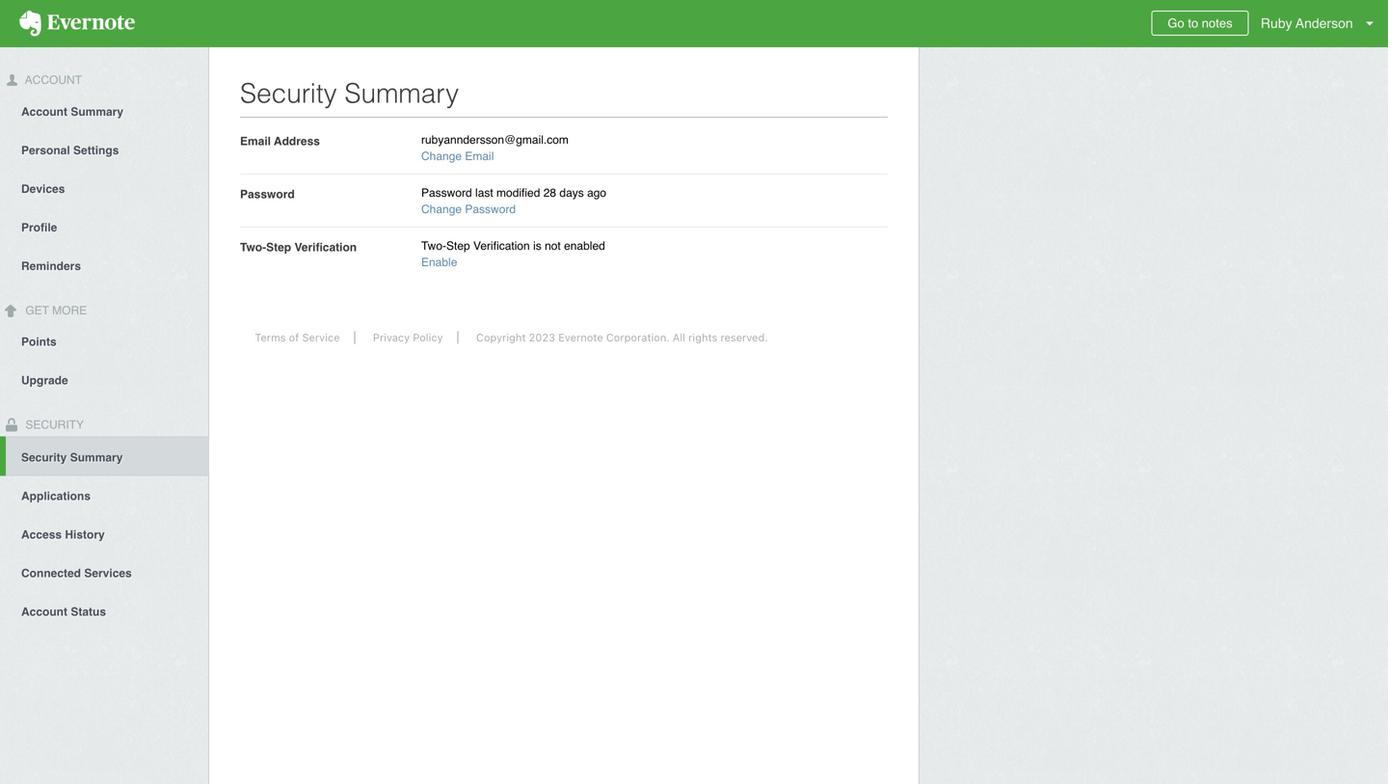 Task type: describe. For each thing, give the bounding box(es) containing it.
two-step verification
[[240, 241, 357, 254]]

connected services
[[21, 567, 132, 580]]

evernote image
[[0, 11, 154, 37]]

1 vertical spatial security
[[22, 418, 84, 432]]

ruby anderson
[[1261, 15, 1354, 31]]

applications link
[[0, 476, 208, 514]]

ago
[[587, 186, 607, 200]]

account summary
[[21, 105, 123, 118]]

verification for two-step verification is not enabled enable
[[474, 239, 530, 253]]

password down last
[[465, 203, 516, 216]]

notes
[[1202, 16, 1233, 30]]

two- for two-step verification
[[240, 241, 266, 254]]

0 vertical spatial security
[[240, 78, 337, 109]]

copyright
[[476, 331, 526, 344]]

terms
[[255, 331, 286, 344]]

summary up change email link
[[345, 78, 459, 109]]

services
[[84, 567, 132, 580]]

not
[[545, 239, 561, 253]]

2023
[[529, 331, 556, 344]]

password for password
[[240, 188, 295, 201]]

points link
[[0, 322, 208, 360]]

privacy policy link
[[359, 331, 459, 344]]

connected services link
[[0, 553, 208, 592]]

get
[[25, 304, 49, 317]]

all
[[673, 331, 686, 344]]

personal settings link
[[0, 130, 208, 169]]

account for account status
[[21, 605, 68, 619]]

rubyanndersson@gmail.com
[[421, 133, 569, 147]]

ruby anderson link
[[1257, 0, 1389, 47]]

to
[[1189, 16, 1199, 30]]

summary for security summary 'link'
[[70, 451, 123, 464]]

modified
[[497, 186, 540, 200]]

upgrade
[[21, 374, 68, 387]]

security summary link
[[6, 436, 208, 476]]

get more
[[22, 304, 87, 317]]

days
[[560, 186, 584, 200]]

enabled
[[564, 239, 605, 253]]

personal settings
[[21, 144, 119, 157]]

terms of service link
[[241, 331, 355, 344]]

change password link
[[421, 203, 516, 216]]

enable link
[[421, 256, 458, 269]]

two-step verification is not enabled enable
[[421, 239, 605, 269]]

verification for two-step verification
[[295, 241, 357, 254]]

account summary link
[[0, 91, 208, 130]]

anderson
[[1296, 15, 1354, 31]]

corporation.
[[607, 331, 670, 344]]

0 vertical spatial security summary
[[240, 78, 459, 109]]



Task type: locate. For each thing, give the bounding box(es) containing it.
summary up applications link
[[70, 451, 123, 464]]

security summary up address
[[240, 78, 459, 109]]

settings
[[73, 144, 119, 157]]

ruby
[[1261, 15, 1293, 31]]

devices
[[21, 182, 65, 196]]

change email link
[[421, 149, 494, 163]]

privacy policy
[[373, 331, 443, 344]]

step for two-step verification is not enabled enable
[[447, 239, 470, 253]]

step up enable link
[[447, 239, 470, 253]]

account down connected
[[21, 605, 68, 619]]

email
[[240, 135, 271, 148], [465, 149, 494, 163]]

access history link
[[0, 514, 208, 553]]

security
[[240, 78, 337, 109], [22, 418, 84, 432], [21, 451, 67, 464]]

reserved.
[[721, 331, 768, 344]]

2 vertical spatial security
[[21, 451, 67, 464]]

verification inside two-step verification is not enabled enable
[[474, 239, 530, 253]]

1 horizontal spatial two-
[[421, 239, 447, 253]]

0 vertical spatial account
[[22, 73, 82, 87]]

0 horizontal spatial verification
[[295, 241, 357, 254]]

two- up terms
[[240, 241, 266, 254]]

security up applications
[[21, 451, 67, 464]]

28
[[544, 186, 557, 200]]

1 vertical spatial account
[[21, 105, 68, 118]]

1 horizontal spatial email
[[465, 149, 494, 163]]

rights
[[689, 331, 718, 344]]

account status
[[21, 605, 106, 619]]

1 horizontal spatial step
[[447, 239, 470, 253]]

step
[[447, 239, 470, 253], [266, 241, 291, 254]]

0 vertical spatial email
[[240, 135, 271, 148]]

password
[[421, 186, 472, 200], [240, 188, 295, 201], [465, 203, 516, 216]]

two- inside two-step verification is not enabled enable
[[421, 239, 447, 253]]

service
[[302, 331, 340, 344]]

email left address
[[240, 135, 271, 148]]

evernote
[[559, 331, 603, 344]]

summary for account summary link
[[71, 105, 123, 118]]

security inside 'link'
[[21, 451, 67, 464]]

password last modified 28 days ago change password
[[421, 186, 607, 216]]

verification left is at the top left
[[474, 239, 530, 253]]

account inside account status link
[[21, 605, 68, 619]]

copyright 2023 evernote corporation. all rights reserved.
[[476, 331, 768, 344]]

2 vertical spatial account
[[21, 605, 68, 619]]

last
[[476, 186, 494, 200]]

points
[[21, 335, 57, 349]]

go
[[1168, 16, 1185, 30]]

password for password last modified 28 days ago change password
[[421, 186, 472, 200]]

change
[[421, 149, 462, 163], [421, 203, 462, 216]]

go to notes link
[[1152, 11, 1250, 36]]

step inside two-step verification is not enabled enable
[[447, 239, 470, 253]]

email inside rubyanndersson@gmail.com change email
[[465, 149, 494, 163]]

0 vertical spatial change
[[421, 149, 462, 163]]

change down rubyanndersson@gmail.com
[[421, 149, 462, 163]]

0 horizontal spatial step
[[266, 241, 291, 254]]

0 horizontal spatial security summary
[[21, 451, 123, 464]]

summary
[[345, 78, 459, 109], [71, 105, 123, 118], [70, 451, 123, 464]]

policy
[[413, 331, 443, 344]]

password up change password link
[[421, 186, 472, 200]]

1 change from the top
[[421, 149, 462, 163]]

connected
[[21, 567, 81, 580]]

rubyanndersson@gmail.com change email
[[421, 133, 569, 163]]

status
[[71, 605, 106, 619]]

email address
[[240, 135, 320, 148]]

security summary up applications
[[21, 451, 123, 464]]

1 vertical spatial email
[[465, 149, 494, 163]]

security up address
[[240, 78, 337, 109]]

account
[[22, 73, 82, 87], [21, 105, 68, 118], [21, 605, 68, 619]]

1 horizontal spatial verification
[[474, 239, 530, 253]]

two-
[[421, 239, 447, 253], [240, 241, 266, 254]]

change inside the password last modified 28 days ago change password
[[421, 203, 462, 216]]

security summary inside security summary 'link'
[[21, 451, 123, 464]]

1 vertical spatial change
[[421, 203, 462, 216]]

profile link
[[0, 207, 208, 246]]

personal
[[21, 144, 70, 157]]

step up terms
[[266, 241, 291, 254]]

step for two-step verification
[[266, 241, 291, 254]]

two- up enable link
[[421, 239, 447, 253]]

profile
[[21, 221, 57, 234]]

verification
[[474, 239, 530, 253], [295, 241, 357, 254]]

2 change from the top
[[421, 203, 462, 216]]

applications
[[21, 489, 91, 503]]

history
[[65, 528, 105, 541]]

0 horizontal spatial two-
[[240, 241, 266, 254]]

0 horizontal spatial email
[[240, 135, 271, 148]]

password down email address
[[240, 188, 295, 201]]

access history
[[21, 528, 105, 541]]

go to notes
[[1168, 16, 1233, 30]]

enable
[[421, 256, 458, 269]]

change inside rubyanndersson@gmail.com change email
[[421, 149, 462, 163]]

reminders
[[21, 259, 81, 273]]

access
[[21, 528, 62, 541]]

change up enable link
[[421, 203, 462, 216]]

evernote link
[[0, 0, 154, 47]]

account inside account summary link
[[21, 105, 68, 118]]

reminders link
[[0, 246, 208, 284]]

terms of service
[[255, 331, 340, 344]]

summary inside 'link'
[[70, 451, 123, 464]]

security down upgrade
[[22, 418, 84, 432]]

account up account summary
[[22, 73, 82, 87]]

upgrade link
[[0, 360, 208, 399]]

1 vertical spatial security summary
[[21, 451, 123, 464]]

of
[[289, 331, 299, 344]]

more
[[52, 304, 87, 317]]

email down rubyanndersson@gmail.com
[[465, 149, 494, 163]]

security summary
[[240, 78, 459, 109], [21, 451, 123, 464]]

privacy
[[373, 331, 410, 344]]

account for account summary
[[21, 105, 68, 118]]

two- for two-step verification is not enabled enable
[[421, 239, 447, 253]]

verification up service
[[295, 241, 357, 254]]

summary up personal settings link
[[71, 105, 123, 118]]

is
[[533, 239, 542, 253]]

account up personal
[[21, 105, 68, 118]]

1 horizontal spatial security summary
[[240, 78, 459, 109]]

address
[[274, 135, 320, 148]]

account for account
[[22, 73, 82, 87]]

account status link
[[0, 592, 208, 630]]

devices link
[[0, 169, 208, 207]]



Task type: vqa. For each thing, say whether or not it's contained in the screenshot.
by
no



